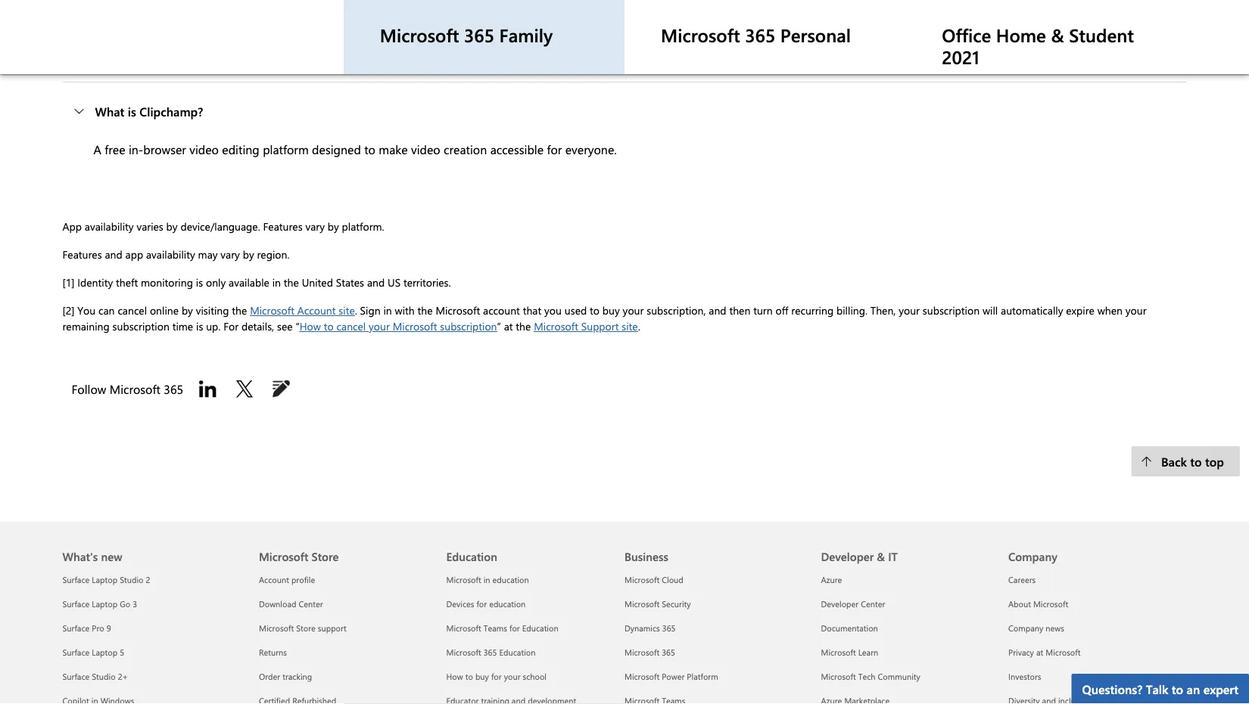 Task type: vqa. For each thing, say whether or not it's contained in the screenshot.
Requirements
no



Task type: locate. For each thing, give the bounding box(es) containing it.
to inside footer resource links element
[[465, 671, 473, 683]]

developer down 'azure'
[[821, 598, 859, 610]]

company heading
[[1009, 522, 1178, 568]]

and left the then
[[709, 304, 727, 318]]

to down microsoft account site link
[[324, 319, 334, 333]]

download
[[259, 598, 296, 610]]

surface for surface pro 9
[[62, 623, 90, 634]]

dynamics 365 link
[[625, 623, 676, 634]]

store inside heading
[[312, 550, 339, 565]]

microsoft 365 education
[[446, 647, 536, 658]]

0 vertical spatial defender
[[349, 0, 398, 14]]

microsoft account site link
[[250, 304, 355, 318]]

store up profile on the bottom of page
[[312, 550, 339, 565]]

microsoft down download
[[259, 623, 294, 634]]

profile
[[291, 574, 315, 586]]

dynamics
[[625, 623, 660, 634]]

1 horizontal spatial availability
[[146, 248, 195, 262]]

365 left personal
[[745, 23, 776, 47]]

0 horizontal spatial &
[[877, 550, 885, 565]]

0 horizontal spatial device
[[596, 16, 630, 32]]

1 vertical spatial that
[[523, 304, 542, 318]]

3 laptop from the top
[[92, 647, 117, 658]]

surface studio 2+ link
[[62, 671, 128, 683]]

surface laptop studio 2
[[62, 574, 150, 586]]

0 horizontal spatial account
[[259, 574, 289, 586]]

that left you at the top left of page
[[523, 304, 542, 318]]

automatically right will
[[1001, 304, 1063, 318]]

in left with
[[383, 304, 392, 318]]

at right "
[[504, 319, 513, 333]]

your down sign
[[369, 319, 390, 333]]

what's new heading
[[62, 522, 241, 568]]

0 horizontal spatial at
[[504, 319, 513, 333]]

1 horizontal spatial center
[[861, 598, 885, 610]]

1 vertical spatial laptop
[[92, 598, 117, 610]]

education up microsoft in education
[[446, 550, 497, 565]]

2 laptop from the top
[[92, 598, 117, 610]]

cancel right can
[[118, 304, 147, 318]]

0 vertical spatial .
[[355, 304, 357, 318]]

buy up support
[[603, 304, 620, 318]]

security inside footer resource links element
[[662, 598, 691, 610]]

microsoft cloud link
[[625, 574, 684, 586]]

1 vertical spatial store
[[296, 623, 316, 634]]

download center link
[[259, 598, 323, 610]]

everyone.
[[565, 141, 617, 157]]

0 vertical spatial automatically
[[1056, 0, 1128, 14]]

your left school
[[504, 671, 521, 683]]

non-
[[1022, 16, 1048, 32]]

1 horizontal spatial .
[[638, 319, 640, 333]]

features up region. on the left of page
[[263, 219, 303, 233]]

0 horizontal spatial studio
[[92, 671, 116, 683]]

azure
[[821, 574, 842, 586]]

1 vertical spatial defender
[[293, 16, 343, 32]]

surface laptop go 3
[[62, 598, 137, 610]]

1 vertical spatial &
[[877, 550, 885, 565]]

to left an
[[1172, 681, 1184, 698]]

1 laptop from the top
[[92, 574, 117, 586]]

device up ransomware, on the right top of page
[[762, 0, 797, 14]]

0 vertical spatial software
[[396, 16, 441, 32]]

1 vertical spatial cancel
[[337, 319, 366, 333]]

how
[[300, 319, 321, 333], [446, 671, 463, 683]]

1 horizontal spatial studio
[[120, 574, 144, 586]]

0 vertical spatial buy
[[603, 304, 620, 318]]

microsoft inside ". sign in with the microsoft account that you used to buy your subscription, and then turn off recurring billing. then, your subscription will automatically expire when your remaining subscription time is up. for details, see ""
[[436, 304, 480, 318]]

1 horizontal spatial account
[[297, 304, 336, 318]]

0 horizontal spatial availability
[[85, 219, 134, 233]]

by left region. on the left of page
[[243, 248, 254, 262]]

microsoft in education
[[446, 574, 529, 586]]

4 surface from the top
[[62, 647, 90, 658]]

subscription left will
[[923, 304, 980, 318]]

1 vertical spatial studio
[[92, 671, 116, 683]]

device down on
[[596, 16, 630, 32]]

that inside windows security, formerly known as windows defender security center, is built-in security on windows pcs to protect your device and data. windows security is pre-installed and automatically enabled. windows security includes microsoft defender antivirus software that protects your windows device and data against viruses, ransomware, trojans, and other malware unless non-microsoft antivirus software is active.
[[445, 16, 466, 32]]

footer resource links element
[[0, 522, 1249, 705]]

. right support
[[638, 319, 640, 333]]

order
[[259, 671, 280, 683]]

surface left pro
[[62, 623, 90, 634]]

2 developer from the top
[[821, 598, 859, 610]]

studio left 2+ at left bottom
[[92, 671, 116, 683]]

0 horizontal spatial that
[[445, 16, 466, 32]]

1 horizontal spatial video
[[411, 141, 440, 157]]

devices for education
[[446, 598, 526, 610]]

0 vertical spatial account
[[297, 304, 336, 318]]

& right 'non-'
[[1051, 23, 1064, 47]]

developer inside heading
[[821, 550, 874, 565]]

the right with
[[418, 304, 433, 318]]

education
[[446, 550, 497, 565], [522, 623, 559, 634], [499, 647, 536, 658]]

editing
[[222, 141, 260, 157]]

1 horizontal spatial defender
[[349, 0, 398, 14]]

your
[[735, 0, 759, 14], [516, 16, 540, 32], [623, 304, 644, 318], [899, 304, 920, 318], [1126, 304, 1147, 318], [369, 319, 390, 333], [504, 671, 521, 683]]

0 horizontal spatial antivirus
[[346, 16, 392, 32]]

about
[[1009, 598, 1031, 610]]

1 developer from the top
[[821, 550, 874, 565]]

careers link
[[1009, 574, 1036, 586]]

investors link
[[1009, 671, 1042, 683]]

1 vertical spatial automatically
[[1001, 304, 1063, 318]]

vary
[[305, 219, 325, 233], [221, 248, 240, 262]]

laptop for studio
[[92, 574, 117, 586]]

can
[[98, 304, 115, 318]]

features down app
[[62, 248, 102, 262]]

0 horizontal spatial video
[[189, 141, 219, 157]]

0 horizontal spatial cancel
[[118, 304, 147, 318]]

vary left platform.
[[305, 219, 325, 233]]

1 horizontal spatial buy
[[603, 304, 620, 318]]

1 vertical spatial features
[[62, 248, 102, 262]]

center for microsoft
[[299, 598, 323, 610]]

documentation
[[821, 623, 878, 634]]

2 vertical spatial laptop
[[92, 647, 117, 658]]

microsoft down dynamics at bottom
[[625, 647, 660, 658]]

site right support
[[622, 319, 638, 333]]

& inside the "developer & it" heading
[[877, 550, 885, 565]]

subscription down online
[[112, 319, 169, 333]]

your inside footer resource links element
[[504, 671, 521, 683]]

1 horizontal spatial at
[[1037, 647, 1044, 658]]

1 vertical spatial buy
[[475, 671, 489, 683]]

365 for microsoft 365 education
[[484, 647, 497, 658]]

in inside ". sign in with the microsoft account that you used to buy your subscription, and then turn off recurring billing. then, your subscription will automatically expire when your remaining subscription time is up. for details, see ""
[[383, 304, 392, 318]]

0 horizontal spatial buy
[[475, 671, 489, 683]]

azure link
[[821, 574, 842, 586]]

1 horizontal spatial site
[[622, 319, 638, 333]]

0 horizontal spatial center
[[299, 598, 323, 610]]

0 horizontal spatial how
[[300, 319, 321, 333]]

automatically inside ". sign in with the microsoft account that you used to buy your subscription, and then turn off recurring billing. then, your subscription will automatically expire when your remaining subscription time is up. for details, see ""
[[1001, 304, 1063, 318]]

territories.
[[404, 276, 451, 290]]

how to cancel your microsoft subscription " at the microsoft support site .
[[300, 319, 640, 333]]

software left active.
[[94, 34, 139, 50]]

active.
[[154, 34, 187, 50]]

and
[[800, 0, 820, 14], [1033, 0, 1053, 14], [634, 16, 654, 32], [882, 16, 902, 32], [105, 248, 122, 262], [367, 276, 385, 290], [709, 304, 727, 318]]

0 vertical spatial site
[[339, 304, 355, 318]]

software left protects
[[396, 16, 441, 32]]

microsoft tech community link
[[821, 671, 921, 683]]

microsoft down the business
[[625, 574, 660, 586]]

microsoft up account profile
[[259, 550, 308, 565]]

to down microsoft 365 education "link"
[[465, 671, 473, 683]]

1 horizontal spatial that
[[523, 304, 542, 318]]

0 vertical spatial education
[[446, 550, 497, 565]]

how for how to cancel your microsoft subscription " at the microsoft support site .
[[300, 319, 321, 333]]

center down profile on the bottom of page
[[299, 598, 323, 610]]

turn
[[754, 304, 773, 318]]

365 for microsoft 365
[[662, 647, 675, 658]]

2 center from the left
[[861, 598, 885, 610]]

1 vertical spatial education
[[489, 598, 526, 610]]

at right the privacy
[[1037, 647, 1044, 658]]

1 horizontal spatial &
[[1051, 23, 1064, 47]]

in left security
[[529, 0, 538, 14]]

for right teams
[[510, 623, 520, 634]]

installed
[[985, 0, 1029, 14]]

company up careers link on the right of page
[[1009, 550, 1058, 565]]

subscription,
[[647, 304, 706, 318]]

microsoft security
[[625, 598, 691, 610]]

surface for surface laptop studio 2
[[62, 574, 90, 586]]

0 horizontal spatial software
[[94, 34, 139, 50]]

microsoft learn
[[821, 647, 879, 658]]

0 vertical spatial that
[[445, 16, 466, 32]]

malware
[[937, 16, 982, 32]]

0 vertical spatial device
[[762, 0, 797, 14]]

1 vertical spatial site
[[622, 319, 638, 333]]

& inside office home & student 2021
[[1051, 23, 1064, 47]]

education up microsoft teams for education "link"
[[489, 598, 526, 610]]

download center
[[259, 598, 323, 610]]

0 vertical spatial how
[[300, 319, 321, 333]]

1 horizontal spatial vary
[[305, 219, 325, 233]]

your down built-
[[516, 16, 540, 32]]

linkedin image
[[196, 377, 220, 401]]

0 horizontal spatial site
[[339, 304, 355, 318]]

1 vertical spatial how
[[446, 671, 463, 683]]

education right teams
[[522, 623, 559, 634]]

365 down teams
[[484, 647, 497, 658]]

subscription down account in the top of the page
[[440, 319, 497, 333]]

that down center,
[[445, 16, 466, 32]]

about microsoft link
[[1009, 598, 1069, 610]]

twitter image
[[232, 377, 257, 401]]

2 surface from the top
[[62, 598, 90, 610]]

1 company from the top
[[1009, 550, 1058, 565]]

developer center link
[[821, 598, 885, 610]]

enabled.
[[1131, 0, 1176, 14]]

1 vertical spatial device
[[596, 16, 630, 32]]

0 vertical spatial developer
[[821, 550, 874, 565]]

family
[[499, 23, 553, 47]]

& left it
[[877, 550, 885, 565]]

company inside heading
[[1009, 550, 1058, 565]]

business heading
[[625, 522, 803, 568]]

surface down the what's
[[62, 574, 90, 586]]

microsoft up "how to cancel your microsoft subscription " at the microsoft support site ."
[[436, 304, 480, 318]]

video left "editing"
[[189, 141, 219, 157]]

education down microsoft teams for education "link"
[[499, 647, 536, 658]]

0 vertical spatial features
[[263, 219, 303, 233]]

laptop left the go
[[92, 598, 117, 610]]

cancel down sign
[[337, 319, 366, 333]]

5 surface from the top
[[62, 671, 90, 683]]

2 company from the top
[[1009, 623, 1044, 634]]

is
[[488, 0, 496, 14], [951, 0, 959, 14], [142, 34, 151, 50], [128, 103, 136, 119], [196, 276, 203, 290], [196, 319, 203, 333]]

go
[[120, 598, 130, 610]]

trojans,
[[840, 16, 879, 32]]

microsoft 365 education link
[[446, 647, 536, 658]]

store for microsoft store support
[[296, 623, 316, 634]]

education for microsoft in education
[[493, 574, 529, 586]]

0 vertical spatial vary
[[305, 219, 325, 233]]

buy down microsoft 365 education "link"
[[475, 671, 489, 683]]

0 vertical spatial company
[[1009, 550, 1058, 565]]

. inside ". sign in with the microsoft account that you used to buy your subscription, and then turn off recurring billing. then, your subscription will automatically expire when your remaining subscription time is up. for details, see ""
[[355, 304, 357, 318]]

protect
[[693, 0, 732, 14]]

windows security, formerly known as windows defender security center, is built-in security on windows pcs to protect your device and data. windows security is pre-installed and automatically enabled. windows security includes microsoft defender antivirus software that protects your windows device and data against viruses, ransomware, trojans, and other malware unless non-microsoft antivirus software is active.
[[94, 0, 1176, 50]]

developer up 'azure'
[[821, 550, 874, 565]]

microsoft right follow
[[110, 381, 160, 397]]

security
[[542, 0, 583, 14]]

to up support
[[590, 304, 600, 318]]

3 surface from the top
[[62, 623, 90, 634]]

how to buy for your school link
[[446, 671, 547, 683]]

laptop for 5
[[92, 647, 117, 658]]

office
[[942, 23, 991, 47]]

surface for surface laptop go 3
[[62, 598, 90, 610]]

your right 'then,'
[[899, 304, 920, 318]]

0 vertical spatial education
[[493, 574, 529, 586]]

1 vertical spatial company
[[1009, 623, 1044, 634]]

learn
[[858, 647, 879, 658]]

education heading
[[446, 522, 616, 568]]

0 vertical spatial store
[[312, 550, 339, 565]]

1 surface from the top
[[62, 574, 90, 586]]

microsoft in education link
[[446, 574, 529, 586]]

site left sign
[[339, 304, 355, 318]]

0 horizontal spatial .
[[355, 304, 357, 318]]

. left sign
[[355, 304, 357, 318]]

microsoft up dynamics at bottom
[[625, 598, 660, 610]]

microsoft store
[[259, 550, 339, 565]]

it
[[888, 550, 898, 565]]

by up time
[[182, 304, 193, 318]]

1 vertical spatial account
[[259, 574, 289, 586]]

center up documentation
[[861, 598, 885, 610]]

back to top link
[[1132, 447, 1240, 477]]

0 horizontal spatial defender
[[293, 16, 343, 32]]

us
[[388, 276, 401, 290]]

laptop down new
[[92, 574, 117, 586]]

education up devices for education link
[[493, 574, 529, 586]]

center
[[299, 598, 323, 610], [861, 598, 885, 610]]

0 vertical spatial cancel
[[118, 304, 147, 318]]

surface down surface laptop 5 link
[[62, 671, 90, 683]]

automatically inside windows security, formerly known as windows defender security center, is built-in security on windows pcs to protect your device and data. windows security is pre-installed and automatically enabled. windows security includes microsoft defender antivirus software that protects your windows device and data against viruses, ransomware, trojans, and other malware unless non-microsoft antivirus software is active.
[[1056, 0, 1128, 14]]

account inside footer resource links element
[[259, 574, 289, 586]]

microsoft store support link
[[259, 623, 347, 634]]

when
[[1098, 304, 1123, 318]]

studio left '2'
[[120, 574, 144, 586]]

support
[[318, 623, 347, 634]]

1 vertical spatial at
[[1037, 647, 1044, 658]]

0 vertical spatial at
[[504, 319, 513, 333]]

0 vertical spatial studio
[[120, 574, 144, 586]]

1 center from the left
[[299, 598, 323, 610]]

company for company
[[1009, 550, 1058, 565]]

viruses,
[[726, 16, 765, 32]]

1 horizontal spatial antivirus
[[1102, 16, 1149, 32]]

1 vertical spatial software
[[94, 34, 139, 50]]

365 down microsoft security
[[662, 623, 676, 634]]

vary right may
[[221, 248, 240, 262]]

sign
[[360, 304, 381, 318]]

security
[[401, 0, 444, 14], [905, 0, 948, 14], [146, 16, 188, 32], [662, 598, 691, 610]]

0 vertical spatial &
[[1051, 23, 1064, 47]]

365 up microsoft power platform link
[[662, 647, 675, 658]]

company for company news
[[1009, 623, 1044, 634]]

then,
[[871, 304, 896, 318]]

1 horizontal spatial how
[[446, 671, 463, 683]]

to right pcs
[[679, 0, 690, 14]]

protects
[[469, 16, 513, 32]]

buy inside footer resource links element
[[475, 671, 489, 683]]

buy inside ". sign in with the microsoft account that you used to buy your subscription, and then turn off recurring billing. then, your subscription will automatically expire when your remaining subscription time is up. for details, see ""
[[603, 304, 620, 318]]

microsoft down the documentation link
[[821, 647, 856, 658]]

1 vertical spatial developer
[[821, 598, 859, 610]]

back to top
[[1162, 453, 1224, 470]]

varies
[[137, 219, 163, 233]]

1 vertical spatial vary
[[221, 248, 240, 262]]

at
[[504, 319, 513, 333], [1037, 647, 1044, 658]]

and left "other"
[[882, 16, 902, 32]]

security,
[[146, 0, 191, 14]]

formerly
[[194, 0, 239, 14]]

questions? talk to an expert button
[[1072, 675, 1249, 705]]

video right make
[[411, 141, 440, 157]]

2 antivirus from the left
[[1102, 16, 1149, 32]]

store left the support
[[296, 623, 316, 634]]

surface pro 9
[[62, 623, 111, 634]]

0 vertical spatial laptop
[[92, 574, 117, 586]]

how inside footer resource links element
[[446, 671, 463, 683]]

how down microsoft 365 education "link"
[[446, 671, 463, 683]]

&
[[1051, 23, 1064, 47], [877, 550, 885, 565]]

for right devices
[[477, 598, 487, 610]]

1 horizontal spatial device
[[762, 0, 797, 14]]

microsoft store heading
[[259, 522, 428, 568]]



Task type: describe. For each thing, give the bounding box(es) containing it.
education for devices for education
[[489, 598, 526, 610]]

and left us
[[367, 276, 385, 290]]

about microsoft
[[1009, 598, 1069, 610]]

0 vertical spatial availability
[[85, 219, 134, 233]]

is left active.
[[142, 34, 151, 50]]

security down security, at the top left
[[146, 16, 188, 32]]

is left only
[[196, 276, 203, 290]]

the up for
[[232, 304, 247, 318]]

your right when
[[1126, 304, 1147, 318]]

student
[[1069, 23, 1134, 47]]

microsoft inside heading
[[259, 550, 308, 565]]

0 horizontal spatial features
[[62, 248, 102, 262]]

up.
[[206, 319, 221, 333]]

pcs
[[656, 0, 675, 14]]

laptop for go
[[92, 598, 117, 610]]

on
[[586, 0, 600, 14]]

in right available
[[272, 276, 281, 290]]

returns link
[[259, 647, 287, 658]]

to inside dropdown button
[[1172, 681, 1184, 698]]

that inside ". sign in with the microsoft account that you used to buy your subscription, and then turn off recurring billing. then, your subscription will automatically expire when your remaining subscription time is up. for details, see ""
[[523, 304, 542, 318]]

1 horizontal spatial subscription
[[440, 319, 497, 333]]

is up protects
[[488, 0, 496, 14]]

office home & student 2021
[[942, 23, 1134, 69]]

company news link
[[1009, 623, 1065, 634]]

microsoft power platform link
[[625, 671, 718, 683]]

details,
[[241, 319, 274, 333]]

app availability varies by device/language. features vary by platform.
[[62, 219, 384, 233]]

what is clipchamp? button
[[62, 82, 1187, 140]]

your left subscription,
[[623, 304, 644, 318]]

other
[[905, 16, 934, 32]]

home
[[996, 23, 1046, 47]]

in inside windows security, formerly known as windows defender security center, is built-in security on windows pcs to protect your device and data. windows security is pre-installed and automatically enabled. windows security includes microsoft defender antivirus software that protects your windows device and data against viruses, ransomware, trojans, and other malware unless non-microsoft antivirus software is active.
[[529, 0, 538, 14]]

2 vertical spatial education
[[499, 647, 536, 658]]

may
[[198, 248, 218, 262]]

microsoft down known
[[239, 16, 290, 32]]

microsoft store support
[[259, 623, 347, 634]]

surface laptop 5
[[62, 647, 124, 658]]

microsoft down microsoft learn link
[[821, 671, 856, 683]]

for down microsoft 365 education "link"
[[491, 671, 502, 683]]

microsoft down devices
[[446, 623, 481, 634]]

at inside footer resource links element
[[1037, 647, 1044, 658]]

and inside ". sign in with the microsoft account that you used to buy your subscription, and then turn off recurring billing. then, your subscription will automatically expire when your remaining subscription time is up. for details, see ""
[[709, 304, 727, 318]]

developer for developer & it
[[821, 550, 874, 565]]

0 horizontal spatial subscription
[[112, 319, 169, 333]]

how for how to buy for your school
[[446, 671, 463, 683]]

a free in-browser video editing platform designed to make video creation accessible for everyone.
[[94, 141, 617, 157]]

what's new
[[62, 550, 122, 565]]

and left data
[[634, 16, 654, 32]]

back
[[1162, 453, 1187, 470]]

microsoft down the news
[[1046, 647, 1081, 658]]

1 vertical spatial education
[[522, 623, 559, 634]]

1 horizontal spatial software
[[396, 16, 441, 32]]

community
[[878, 671, 921, 683]]

to left make
[[364, 141, 376, 157]]

365 for microsoft 365 personal
[[745, 23, 776, 47]]

microsoft teams for education link
[[446, 623, 559, 634]]

1 horizontal spatial features
[[263, 219, 303, 233]]

store for microsoft store
[[312, 550, 339, 565]]

microsoft up the news
[[1034, 598, 1069, 610]]

to inside ". sign in with the microsoft account that you used to buy your subscription, and then turn off recurring billing. then, your subscription will automatically expire when your remaining subscription time is up. for details, see ""
[[590, 304, 600, 318]]

security left center,
[[401, 0, 444, 14]]

cloud
[[662, 574, 684, 586]]

by right the varies
[[166, 219, 178, 233]]

and up ransomware, on the right top of page
[[800, 0, 820, 14]]

platform
[[687, 671, 718, 683]]

documentation link
[[821, 623, 878, 634]]

is inside ". sign in with the microsoft account that you used to buy your subscription, and then turn off recurring billing. then, your subscription will automatically expire when your remaining subscription time is up. for details, see ""
[[196, 319, 203, 333]]

center for developer
[[861, 598, 885, 610]]

you
[[544, 304, 562, 318]]

1 vertical spatial availability
[[146, 248, 195, 262]]

microsoft down with
[[393, 319, 437, 333]]

is inside what is clipchamp? dropdown button
[[128, 103, 136, 119]]

0 horizontal spatial vary
[[221, 248, 240, 262]]

company news
[[1009, 623, 1065, 634]]

blog image
[[269, 377, 293, 401]]

developer & it heading
[[821, 522, 990, 568]]

and left app
[[105, 248, 122, 262]]

microsoft down protect
[[661, 23, 740, 47]]

as
[[281, 0, 293, 14]]

microsoft up see
[[250, 304, 294, 318]]

business
[[625, 550, 668, 565]]

order tracking link
[[259, 671, 312, 683]]

developer for developer center
[[821, 598, 859, 610]]

for left the everyone.
[[547, 141, 562, 157]]

microsoft up devices
[[446, 574, 481, 586]]

[1]
[[62, 276, 75, 290]]

states
[[336, 276, 364, 290]]

clipchamp?
[[140, 103, 203, 119]]

questions? talk to an expert
[[1082, 681, 1239, 698]]

data
[[657, 16, 681, 32]]

is up malware
[[951, 0, 959, 14]]

microsoft down you at the top left of page
[[534, 319, 578, 333]]

in up devices for education
[[484, 574, 490, 586]]

365 left linkedin icon
[[164, 381, 183, 397]]

2 horizontal spatial subscription
[[923, 304, 980, 318]]

app
[[62, 219, 82, 233]]

microsoft up how to buy for your school link
[[446, 647, 481, 658]]

2 video from the left
[[411, 141, 440, 157]]

1 video from the left
[[189, 141, 219, 157]]

power
[[662, 671, 685, 683]]

365 for dynamics 365
[[662, 623, 676, 634]]

surface for surface studio 2+
[[62, 671, 90, 683]]

see
[[277, 319, 293, 333]]

surface pro 9 link
[[62, 623, 111, 634]]

off
[[776, 304, 789, 318]]

careers
[[1009, 574, 1036, 586]]

microsoft right home
[[1048, 16, 1099, 32]]

surface for surface laptop 5
[[62, 647, 90, 658]]

1 horizontal spatial cancel
[[337, 319, 366, 333]]

billing.
[[837, 304, 868, 318]]

your up viruses,
[[735, 0, 759, 14]]

1 antivirus from the left
[[346, 16, 392, 32]]

1 vertical spatial .
[[638, 319, 640, 333]]

the left united
[[284, 276, 299, 290]]

microsoft power platform
[[625, 671, 718, 683]]

surface studio 2+
[[62, 671, 128, 683]]

expire
[[1066, 304, 1095, 318]]

an
[[1187, 681, 1200, 698]]

microsoft down microsoft 365
[[625, 671, 660, 683]]

order tracking
[[259, 671, 312, 683]]

365 for microsoft 365 family
[[464, 23, 494, 47]]

what's
[[62, 550, 98, 565]]

microsoft down center,
[[380, 23, 459, 47]]

designed
[[312, 141, 361, 157]]

with
[[395, 304, 415, 318]]

microsoft tech community
[[821, 671, 921, 683]]

visiting
[[196, 304, 229, 318]]

follow
[[72, 381, 106, 397]]

the right "
[[516, 319, 531, 333]]

2021
[[942, 45, 980, 69]]

by left platform.
[[328, 219, 339, 233]]

to inside windows security, formerly known as windows defender security center, is built-in security on windows pcs to protect your device and data. windows security is pre-installed and automatically enabled. windows security includes microsoft defender antivirus software that protects your windows device and data against viruses, ransomware, trojans, and other malware unless non-microsoft antivirus software is active.
[[679, 0, 690, 14]]

theft
[[116, 276, 138, 290]]

account profile link
[[259, 574, 315, 586]]

security up "other"
[[905, 0, 948, 14]]

to left top
[[1191, 453, 1202, 470]]

how to cancel your microsoft subscription link
[[300, 319, 497, 333]]

education inside heading
[[446, 550, 497, 565]]

microsoft 365
[[625, 647, 675, 658]]

top
[[1205, 453, 1224, 470]]

privacy at microsoft link
[[1009, 647, 1081, 658]]

features and app availability may vary by region.
[[62, 248, 290, 262]]

free
[[105, 141, 125, 157]]

tracking
[[283, 671, 312, 683]]

available
[[229, 276, 269, 290]]

app
[[125, 248, 143, 262]]

platform
[[263, 141, 309, 157]]

then
[[730, 304, 751, 318]]

the inside ". sign in with the microsoft account that you used to buy your subscription, and then turn off recurring billing. then, your subscription will automatically expire when your remaining subscription time is up. for details, see ""
[[418, 304, 433, 318]]

and up 'non-'
[[1033, 0, 1053, 14]]

make
[[379, 141, 408, 157]]

microsoft cloud
[[625, 574, 684, 586]]

browser
[[143, 141, 186, 157]]

expert
[[1204, 681, 1239, 698]]

microsoft teams for education
[[446, 623, 559, 634]]

pre-
[[962, 0, 985, 14]]

surface laptop 5 link
[[62, 647, 124, 658]]

monitoring
[[141, 276, 193, 290]]

what is clipchamp?
[[95, 103, 203, 119]]

in-
[[129, 141, 143, 157]]



